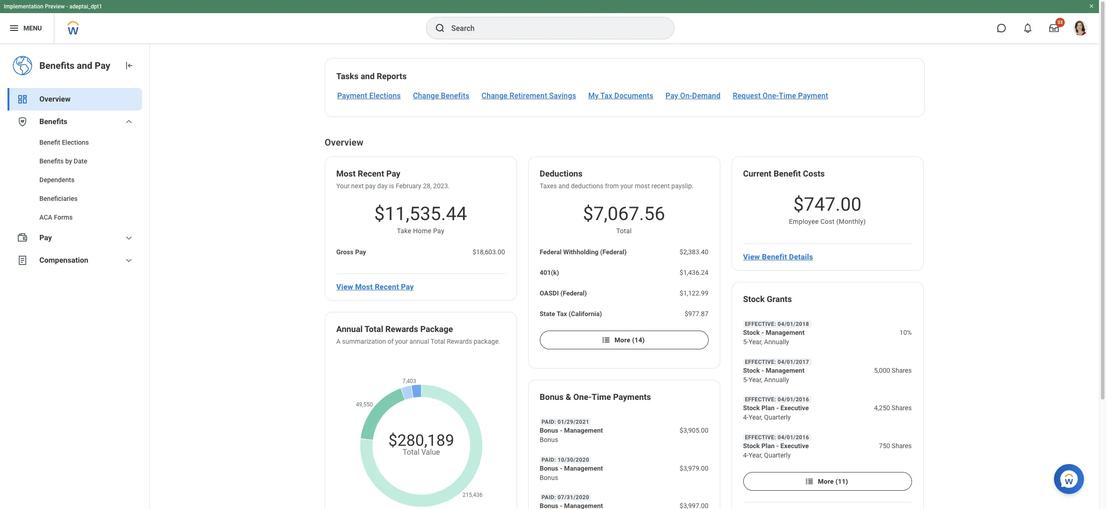 Task type: describe. For each thing, give the bounding box(es) containing it.
package
[[421, 325, 453, 334]]

home
[[413, 227, 432, 235]]

1 year, from the top
[[749, 339, 763, 346]]

menu button
[[0, 13, 54, 43]]

change retirement savings link
[[481, 91, 577, 102]]

payment elections
[[337, 91, 401, 100]]

implementation preview -   adeptai_dpt1
[[4, 3, 102, 10]]

0 horizontal spatial rewards
[[386, 325, 418, 334]]

your next pay day is february 28, 2023. element
[[337, 182, 450, 191]]

stock inside the stock grants element
[[744, 295, 765, 304]]

$7,067.56 total
[[583, 203, 666, 235]]

paid: 10/30/2020
[[542, 457, 590, 464]]

current benefit costs
[[744, 169, 825, 179]]

(monthly)
[[837, 218, 866, 226]]

2 bonus from the top
[[540, 427, 559, 435]]

$1,436.24
[[680, 269, 709, 277]]

benefit for view benefit details
[[762, 253, 788, 261]]

benefits for benefits and pay
[[39, 60, 74, 71]]

stock grants element
[[744, 294, 792, 307]]

3 bonus from the top
[[540, 437, 559, 444]]

on-
[[681, 91, 693, 100]]

most inside button
[[355, 283, 373, 291]]

annual total rewards package a summarization of your annual total rewards package.
[[337, 325, 501, 346]]

most inside "most recent pay your next pay day is february 28, 2023."
[[337, 169, 356, 179]]

deductions taxes and deductions from your most recent payslip.
[[540, 169, 694, 190]]

beneficiaries link
[[8, 189, 142, 208]]

view for view benefit details
[[744, 253, 761, 261]]

3 year, from the top
[[749, 414, 763, 422]]

4- for 750
[[744, 452, 749, 460]]

2 payment from the left
[[799, 91, 829, 100]]

4,250 shares
[[875, 405, 912, 412]]

shares for 4,250 shares
[[892, 405, 912, 412]]

my
[[589, 91, 599, 100]]

benefits inside change benefits link
[[441, 91, 470, 100]]

payslip.
[[672, 182, 694, 190]]

chevron down small image for benefits
[[123, 116, 135, 128]]

management for $3,905.00
[[564, 427, 603, 435]]

stock for 750
[[744, 443, 760, 450]]

paid: for $3,905.00
[[542, 419, 556, 426]]

more (14)
[[615, 337, 645, 344]]

one- inside bonus & one-time payments element
[[574, 393, 592, 402]]

annual
[[410, 338, 429, 346]]

costs
[[803, 169, 825, 179]]

change for change retirement savings
[[482, 91, 508, 100]]

benefit elections
[[39, 139, 89, 146]]

annually for 10%
[[765, 339, 790, 346]]

(california)
[[569, 310, 602, 318]]

more (11)
[[819, 479, 849, 486]]

change retirement savings
[[482, 91, 577, 100]]

oasdi
[[540, 290, 559, 297]]

Search Workday  search field
[[452, 18, 655, 38]]

more (11) button
[[744, 473, 912, 492]]

next
[[351, 182, 364, 190]]

1 bonus from the top
[[540, 393, 564, 402]]

4 year, from the top
[[749, 452, 763, 460]]

pay inside dropdown button
[[39, 234, 52, 242]]

by
[[65, 158, 72, 165]]

overview link
[[8, 88, 142, 111]]

chevron down small image
[[123, 233, 135, 244]]

aca
[[39, 214, 52, 221]]

stock for 4,250
[[744, 405, 760, 412]]

1 horizontal spatial time
[[779, 91, 797, 100]]

benefits and pay
[[39, 60, 110, 71]]

stock - management 5-year, annually for 10%
[[744, 329, 805, 346]]

bonus & one-time payments
[[540, 393, 651, 402]]

request
[[733, 91, 761, 100]]

$3,905.00
[[680, 427, 709, 435]]

2 year, from the top
[[749, 376, 763, 384]]

benefit elections link
[[8, 133, 142, 152]]

annually for 5,000 shares
[[765, 376, 790, 384]]

401(k)
[[540, 269, 559, 277]]

(11)
[[836, 479, 849, 486]]

details
[[790, 253, 814, 261]]

plan for 4,250 shares
[[762, 405, 775, 412]]

federal
[[540, 249, 562, 256]]

savings
[[550, 91, 577, 100]]

dashboard image
[[17, 94, 28, 105]]

pay on-demand link
[[665, 91, 722, 102]]

request one-time payment link
[[732, 91, 830, 102]]

1 horizontal spatial total
[[431, 338, 446, 346]]

shares for 5,000 shares
[[892, 367, 912, 375]]

$747.00
[[794, 194, 862, 216]]

quarterly for 4,250 shares
[[765, 414, 791, 422]]

management for 5,000 shares
[[766, 367, 805, 375]]

executive for 750 shares
[[781, 443, 809, 450]]

stock grants
[[744, 295, 792, 304]]

4- for 4,250
[[744, 414, 749, 422]]

gross pay
[[337, 249, 366, 256]]

demand
[[693, 91, 721, 100]]

3 paid: from the top
[[542, 495, 556, 502]]

effective: 04/01/2016 for 4,250 shares
[[745, 397, 810, 404]]

10/30/2020
[[558, 457, 590, 464]]

effective: for 4,250
[[745, 397, 777, 404]]

pay button
[[8, 227, 142, 250]]

my tax documents
[[589, 91, 654, 100]]

aca forms
[[39, 214, 73, 221]]

close environment banner image
[[1089, 3, 1095, 9]]

04/01/2016 for 4,250 shares
[[778, 397, 810, 404]]

10%
[[900, 329, 912, 337]]

transformation import image
[[123, 60, 135, 71]]

view benefit details button
[[740, 248, 817, 266]]

benefits for benefits
[[39, 117, 67, 126]]

33 button
[[1044, 18, 1066, 38]]

more for $7,067.56
[[615, 337, 631, 344]]

pay left transformation import icon
[[95, 60, 110, 71]]

tasks
[[337, 71, 359, 81]]

current benefit costs element
[[744, 168, 825, 182]]

february
[[396, 182, 422, 190]]

effective: for 5,000
[[745, 359, 777, 366]]

a
[[337, 338, 341, 346]]

5- for 10%
[[744, 339, 749, 346]]

deductions element
[[540, 168, 583, 182]]

implementation
[[4, 3, 43, 10]]

1 vertical spatial rewards
[[447, 338, 472, 346]]

payment elections link
[[337, 91, 402, 102]]

change benefits
[[413, 91, 470, 100]]

4,250
[[875, 405, 891, 412]]

benefits button
[[8, 111, 142, 133]]

employee
[[790, 218, 819, 226]]

benefits for benefits by date
[[39, 158, 64, 165]]

view most recent pay button
[[333, 278, 418, 296]]

deductions
[[571, 182, 604, 190]]

list containing payment elections
[[325, 83, 913, 102]]

$3,979.00
[[680, 465, 709, 473]]

one- inside request one-time payment link
[[763, 91, 779, 100]]

07/31/2020
[[558, 495, 590, 502]]

$977.87
[[685, 310, 709, 318]]

is
[[389, 182, 394, 190]]

annual
[[337, 325, 363, 334]]

quarterly for 750 shares
[[765, 452, 791, 460]]



Task type: vqa. For each thing, say whether or not it's contained in the screenshot.
the bottom Elections
yes



Task type: locate. For each thing, give the bounding box(es) containing it.
annually down effective: 04/01/2018
[[765, 339, 790, 346]]

effective: 04/01/2017
[[745, 359, 810, 366]]

2 stock from the top
[[744, 329, 760, 337]]

federal withholding (federal)
[[540, 249, 627, 256]]

oasdi (federal)
[[540, 290, 587, 297]]

2 change from the left
[[482, 91, 508, 100]]

2 stock - management 5-year, annually from the top
[[744, 367, 805, 384]]

compensation
[[39, 256, 88, 265]]

date
[[74, 158, 87, 165]]

0 vertical spatial benefit
[[39, 139, 60, 146]]

1 executive from the top
[[781, 405, 809, 412]]

benefits inside benefits dropdown button
[[39, 117, 67, 126]]

list view image inside more (14) button
[[602, 336, 611, 345]]

management down 10/30/2020
[[564, 465, 603, 473]]

1 vertical spatial time
[[592, 393, 611, 402]]

benefits element
[[8, 133, 142, 227]]

1 vertical spatial chevron down small image
[[123, 255, 135, 266]]

1 vertical spatial total
[[365, 325, 384, 334]]

2 vertical spatial benefit
[[762, 253, 788, 261]]

0 vertical spatial 5-
[[744, 339, 749, 346]]

0 horizontal spatial payment
[[337, 91, 368, 100]]

elections for payment elections
[[370, 91, 401, 100]]

total down $7,067.56
[[617, 227, 632, 235]]

your right from
[[621, 182, 634, 190]]

stock plan - executive 4-year, quarterly for 4,250 shares
[[744, 405, 809, 422]]

2 stock plan - executive 4-year, quarterly from the top
[[744, 443, 809, 460]]

1 vertical spatial (federal)
[[561, 290, 587, 297]]

tax right "state"
[[557, 310, 567, 318]]

0 horizontal spatial one-
[[574, 393, 592, 402]]

0 vertical spatial 04/01/2016
[[778, 397, 810, 404]]

0 horizontal spatial time
[[592, 393, 611, 402]]

bonus - management bonus for $3,905.00
[[540, 427, 603, 444]]

navigation pane region
[[0, 43, 150, 510]]

1 vertical spatial tax
[[557, 310, 567, 318]]

0 vertical spatial view
[[744, 253, 761, 261]]

(14)
[[633, 337, 645, 344]]

and down deductions element
[[559, 182, 570, 190]]

list view image
[[602, 336, 611, 345], [805, 478, 815, 487]]

stock for 5,000
[[744, 367, 760, 375]]

pay right gross
[[355, 249, 366, 256]]

$11,535.44 take home pay
[[374, 203, 467, 235]]

1 horizontal spatial elections
[[370, 91, 401, 100]]

menu banner
[[0, 0, 1100, 43]]

1 vertical spatial effective: 04/01/2016
[[745, 435, 810, 441]]

more left the (14)
[[615, 337, 631, 344]]

paid: left 01/29/2021
[[542, 419, 556, 426]]

paid: left 07/31/2020
[[542, 495, 556, 502]]

0 vertical spatial list view image
[[602, 336, 611, 345]]

annually down effective: 04/01/2017 at the right bottom of page
[[765, 376, 790, 384]]

benefit inside button
[[762, 253, 788, 261]]

and inside deductions taxes and deductions from your most recent payslip.
[[559, 182, 570, 190]]

recent up pay
[[358, 169, 384, 179]]

your inside annual total rewards package a summarization of your annual total rewards package.
[[396, 338, 408, 346]]

$11,535.44
[[374, 203, 467, 225]]

1 vertical spatial recent
[[375, 283, 399, 291]]

0 vertical spatial your
[[621, 182, 634, 190]]

4 stock from the top
[[744, 405, 760, 412]]

your
[[337, 182, 350, 190]]

most recent pay your next pay day is february 28, 2023.
[[337, 169, 450, 190]]

3 stock from the top
[[744, 367, 760, 375]]

1 horizontal spatial list view image
[[805, 478, 815, 487]]

total up summarization at the left bottom
[[365, 325, 384, 334]]

0 vertical spatial bonus - management bonus
[[540, 427, 603, 444]]

benefits by date link
[[8, 152, 142, 171]]

taxes
[[540, 182, 557, 190]]

grants
[[767, 295, 792, 304]]

paid: 01/29/2021
[[542, 419, 590, 426]]

0 vertical spatial elections
[[370, 91, 401, 100]]

chevron down small image for compensation
[[123, 255, 135, 266]]

0 horizontal spatial change
[[413, 91, 439, 100]]

0 horizontal spatial list view image
[[602, 336, 611, 345]]

state tax (california)
[[540, 310, 602, 318]]

2 annually from the top
[[765, 376, 790, 384]]

and up payment elections
[[361, 71, 375, 81]]

0 vertical spatial more
[[615, 337, 631, 344]]

$7,067.56
[[583, 203, 666, 225]]

one- right request
[[763, 91, 779, 100]]

1 vertical spatial view
[[337, 283, 353, 291]]

1 horizontal spatial one-
[[763, 91, 779, 100]]

0 vertical spatial tax
[[601, 91, 613, 100]]

1 change from the left
[[413, 91, 439, 100]]

0 vertical spatial most
[[337, 169, 356, 179]]

withholding
[[564, 249, 599, 256]]

0 vertical spatial (federal)
[[601, 249, 627, 256]]

view
[[744, 253, 761, 261], [337, 283, 353, 291]]

overview inside navigation pane region
[[39, 95, 71, 104]]

bonus
[[540, 393, 564, 402], [540, 427, 559, 435], [540, 437, 559, 444], [540, 465, 559, 473], [540, 474, 559, 482]]

1 vertical spatial stock - management 5-year, annually
[[744, 367, 805, 384]]

- inside menu banner
[[66, 3, 68, 10]]

5- for 5,000 shares
[[744, 376, 749, 384]]

payment
[[337, 91, 368, 100], [799, 91, 829, 100]]

stock - management 5-year, annually down effective: 04/01/2017 at the right bottom of page
[[744, 367, 805, 384]]

1 quarterly from the top
[[765, 414, 791, 422]]

5 bonus from the top
[[540, 474, 559, 482]]

cost
[[821, 218, 835, 226]]

1 vertical spatial benefit
[[774, 169, 801, 179]]

stock plan - executive 4-year, quarterly for 750 shares
[[744, 443, 809, 460]]

management down 01/29/2021
[[564, 427, 603, 435]]

shares for 750 shares
[[892, 443, 912, 450]]

paid: left 10/30/2020
[[542, 457, 556, 464]]

stock - management 5-year, annually
[[744, 329, 805, 346], [744, 367, 805, 384]]

(federal) up state tax (california)
[[561, 290, 587, 297]]

search image
[[435, 23, 446, 34]]

benefits by date
[[39, 158, 87, 165]]

0 vertical spatial recent
[[358, 169, 384, 179]]

04/01/2018
[[778, 321, 810, 328]]

your right of
[[396, 338, 408, 346]]

pay
[[366, 182, 376, 190]]

benefit left costs
[[774, 169, 801, 179]]

total for annual
[[365, 325, 384, 334]]

recent inside "most recent pay your next pay day is february 28, 2023."
[[358, 169, 384, 179]]

gross
[[337, 249, 354, 256]]

effective:
[[745, 321, 777, 328], [745, 359, 777, 366], [745, 397, 777, 404], [745, 435, 777, 441]]

elections inside benefits element
[[62, 139, 89, 146]]

2 bonus - management bonus from the top
[[540, 465, 603, 482]]

4 bonus from the top
[[540, 465, 559, 473]]

1 horizontal spatial tax
[[601, 91, 613, 100]]

04/01/2016
[[778, 397, 810, 404], [778, 435, 810, 441]]

2 horizontal spatial and
[[559, 182, 570, 190]]

0 vertical spatial one-
[[763, 91, 779, 100]]

1 vertical spatial list view image
[[805, 478, 815, 487]]

chevron down small image inside the compensation dropdown button
[[123, 255, 135, 266]]

0 vertical spatial overview
[[39, 95, 71, 104]]

0 vertical spatial time
[[779, 91, 797, 100]]

2 chevron down small image from the top
[[123, 255, 135, 266]]

1 plan from the top
[[762, 405, 775, 412]]

1 vertical spatial 04/01/2016
[[778, 435, 810, 441]]

task pay image
[[17, 233, 28, 244]]

benefit up benefits by date
[[39, 139, 60, 146]]

0 vertical spatial paid:
[[542, 419, 556, 426]]

1 vertical spatial elections
[[62, 139, 89, 146]]

0 vertical spatial plan
[[762, 405, 775, 412]]

list view image left more (14)
[[602, 336, 611, 345]]

benefits image
[[17, 116, 28, 128]]

summarization
[[342, 338, 386, 346]]

2 shares from the top
[[892, 405, 912, 412]]

overview up benefits dropdown button
[[39, 95, 71, 104]]

2 paid: from the top
[[542, 457, 556, 464]]

annual total rewards package element
[[337, 324, 453, 337]]

pay up annual total rewards package element
[[401, 283, 414, 291]]

shares right 750
[[892, 443, 912, 450]]

view most recent pay
[[337, 283, 414, 291]]

1 horizontal spatial and
[[361, 71, 375, 81]]

2023.
[[434, 182, 450, 190]]

recent
[[358, 169, 384, 179], [375, 283, 399, 291]]

tax right my
[[601, 91, 613, 100]]

change inside change retirement savings link
[[482, 91, 508, 100]]

1 annually from the top
[[765, 339, 790, 346]]

and inside navigation pane region
[[77, 60, 92, 71]]

management for 10%
[[766, 329, 805, 337]]

3 shares from the top
[[892, 443, 912, 450]]

total down package in the bottom left of the page
[[431, 338, 446, 346]]

0 horizontal spatial your
[[396, 338, 408, 346]]

notifications large image
[[1024, 23, 1033, 33]]

request one-time payment
[[733, 91, 829, 100]]

0 vertical spatial shares
[[892, 367, 912, 375]]

1 stock - management 5-year, annually from the top
[[744, 329, 805, 346]]

bonus & one-time payments element
[[540, 392, 651, 405]]

list view image for effective: 04/01/2018
[[805, 478, 815, 487]]

most down gross pay
[[355, 283, 373, 291]]

list view image for $7,067.56
[[602, 336, 611, 345]]

tax for state
[[557, 310, 567, 318]]

my tax documents link
[[588, 91, 655, 102]]

1 vertical spatial executive
[[781, 443, 809, 450]]

1 horizontal spatial view
[[744, 253, 761, 261]]

effective: 04/01/2016 for 750 shares
[[745, 435, 810, 441]]

1 bonus - management bonus from the top
[[540, 427, 603, 444]]

$747.00 employee cost (monthly)
[[790, 194, 866, 226]]

benefits inside benefits and pay element
[[39, 60, 74, 71]]

annually
[[765, 339, 790, 346], [765, 376, 790, 384]]

0 vertical spatial effective: 04/01/2016
[[745, 397, 810, 404]]

list
[[325, 83, 913, 102]]

bonus - management bonus for $3,979.00
[[540, 465, 603, 482]]

1 paid: from the top
[[542, 419, 556, 426]]

&
[[566, 393, 572, 402]]

recent inside view most recent pay button
[[375, 283, 399, 291]]

management down effective: 04/01/2017 at the right bottom of page
[[766, 367, 805, 375]]

time right request
[[779, 91, 797, 100]]

pay up your next pay day is february 28, 2023. element
[[387, 169, 401, 179]]

4 effective: from the top
[[745, 435, 777, 441]]

0 vertical spatial stock - management 5-year, annually
[[744, 329, 805, 346]]

2 quarterly from the top
[[765, 452, 791, 460]]

view up stock grants
[[744, 253, 761, 261]]

1 vertical spatial plan
[[762, 443, 775, 450]]

bonus - management bonus down 10/30/2020
[[540, 465, 603, 482]]

most up your
[[337, 169, 356, 179]]

a summarization of your annual total rewards package. element
[[337, 337, 501, 347]]

taxes and deductions from your most recent payslip. element
[[540, 182, 694, 191]]

2 effective: from the top
[[745, 359, 777, 366]]

and for tasks
[[361, 71, 375, 81]]

aca forms link
[[8, 208, 142, 227]]

1 4- from the top
[[744, 414, 749, 422]]

0 horizontal spatial tax
[[557, 310, 567, 318]]

5- down effective: 04/01/2018
[[744, 339, 749, 346]]

management for $3,979.00
[[564, 465, 603, 473]]

your inside deductions taxes and deductions from your most recent payslip.
[[621, 182, 634, 190]]

0 vertical spatial quarterly
[[765, 414, 791, 422]]

1 vertical spatial more
[[819, 479, 834, 486]]

1 horizontal spatial change
[[482, 91, 508, 100]]

pay on-demand
[[666, 91, 721, 100]]

shares right 5,000
[[892, 367, 912, 375]]

1 effective: from the top
[[745, 321, 777, 328]]

change for change benefits
[[413, 91, 439, 100]]

1 vertical spatial your
[[396, 338, 408, 346]]

1 vertical spatial bonus - management bonus
[[540, 465, 603, 482]]

list view image left more (11)
[[805, 478, 815, 487]]

benefit left details
[[762, 253, 788, 261]]

total for $7,067.56
[[617, 227, 632, 235]]

of
[[388, 338, 394, 346]]

from
[[605, 182, 619, 190]]

5 stock from the top
[[744, 443, 760, 450]]

executive for 4,250 shares
[[781, 405, 809, 412]]

change inside change benefits link
[[413, 91, 439, 100]]

inbox large image
[[1050, 23, 1059, 33]]

view down gross
[[337, 283, 353, 291]]

0 horizontal spatial overview
[[39, 95, 71, 104]]

plan for 750 shares
[[762, 443, 775, 450]]

list view image inside more (11) button
[[805, 478, 815, 487]]

pay down aca
[[39, 234, 52, 242]]

dependents link
[[8, 171, 142, 189]]

bonus - management bonus down 01/29/2021
[[540, 427, 603, 444]]

04/01/2016 for 750 shares
[[778, 435, 810, 441]]

dependents
[[39, 176, 75, 184]]

2 4- from the top
[[744, 452, 749, 460]]

shares right 4,250
[[892, 405, 912, 412]]

1 04/01/2016 from the top
[[778, 397, 810, 404]]

recent up annual total rewards package element
[[375, 283, 399, 291]]

year,
[[749, 339, 763, 346], [749, 376, 763, 384], [749, 414, 763, 422], [749, 452, 763, 460]]

$18,603.00
[[473, 249, 505, 256]]

pay inside "most recent pay your next pay day is february 28, 2023."
[[387, 169, 401, 179]]

2 vertical spatial paid:
[[542, 495, 556, 502]]

$1,122.99
[[680, 290, 709, 297]]

total inside $7,067.56 total
[[617, 227, 632, 235]]

rewards down package in the bottom left of the page
[[447, 338, 472, 346]]

0 horizontal spatial view
[[337, 283, 353, 291]]

1 vertical spatial 4-
[[744, 452, 749, 460]]

tax for my
[[601, 91, 613, 100]]

take
[[397, 227, 412, 235]]

750
[[880, 443, 891, 450]]

2 04/01/2016 from the top
[[778, 435, 810, 441]]

reports
[[377, 71, 407, 81]]

quarterly
[[765, 414, 791, 422], [765, 452, 791, 460]]

more for effective: 04/01/2018
[[819, 479, 834, 486]]

stock - management 5-year, annually for 5,000 shares
[[744, 367, 805, 384]]

1 effective: 04/01/2016 from the top
[[745, 397, 810, 404]]

1 vertical spatial one-
[[574, 393, 592, 402]]

pay inside button
[[401, 283, 414, 291]]

1 horizontal spatial your
[[621, 182, 634, 190]]

retirement
[[510, 91, 548, 100]]

benefits inside "benefits by date" link
[[39, 158, 64, 165]]

elections up "benefits by date" link
[[62, 139, 89, 146]]

0 vertical spatial rewards
[[386, 325, 418, 334]]

1 shares from the top
[[892, 367, 912, 375]]

2 5- from the top
[[744, 376, 749, 384]]

pay inside $11,535.44 take home pay
[[433, 227, 445, 235]]

management
[[766, 329, 805, 337], [766, 367, 805, 375], [564, 427, 603, 435], [564, 465, 603, 473]]

stock - management 5-year, annually down effective: 04/01/2018
[[744, 329, 805, 346]]

1 vertical spatial stock plan - executive 4-year, quarterly
[[744, 443, 809, 460]]

0 vertical spatial 4-
[[744, 414, 749, 422]]

justify image
[[8, 23, 20, 34]]

0 vertical spatial total
[[617, 227, 632, 235]]

preview
[[45, 3, 65, 10]]

pay right "home"
[[433, 227, 445, 235]]

plan
[[762, 405, 775, 412], [762, 443, 775, 450]]

1 vertical spatial 5-
[[744, 376, 749, 384]]

1 horizontal spatial overview
[[325, 137, 364, 148]]

stock plan - executive 4-year, quarterly
[[744, 405, 809, 422], [744, 443, 809, 460]]

paid: for $3,979.00
[[542, 457, 556, 464]]

most recent pay element
[[337, 168, 401, 182]]

1 5- from the top
[[744, 339, 749, 346]]

paid: 07/31/2020
[[542, 495, 590, 502]]

0 vertical spatial chevron down small image
[[123, 116, 135, 128]]

$2,383.40
[[680, 249, 709, 256]]

effective: for 750
[[745, 435, 777, 441]]

benefits and pay element
[[39, 59, 116, 72]]

most
[[635, 182, 650, 190]]

0 vertical spatial annually
[[765, 339, 790, 346]]

management down effective: 04/01/2018
[[766, 329, 805, 337]]

28,
[[423, 182, 432, 190]]

5,000 shares
[[875, 367, 912, 375]]

day
[[378, 182, 388, 190]]

1 vertical spatial most
[[355, 283, 373, 291]]

and for benefits
[[77, 60, 92, 71]]

rewards
[[386, 325, 418, 334], [447, 338, 472, 346]]

1 vertical spatial paid:
[[542, 457, 556, 464]]

(federal) right withholding
[[601, 249, 627, 256]]

0 horizontal spatial and
[[77, 60, 92, 71]]

2 plan from the top
[[762, 443, 775, 450]]

one- right "&"
[[574, 393, 592, 402]]

0 vertical spatial executive
[[781, 405, 809, 412]]

benefit inside navigation pane region
[[39, 139, 60, 146]]

0 horizontal spatial elections
[[62, 139, 89, 146]]

more left (11) on the bottom of page
[[819, 479, 834, 486]]

5,000
[[875, 367, 891, 375]]

1 horizontal spatial payment
[[799, 91, 829, 100]]

1 vertical spatial annually
[[765, 376, 790, 384]]

payments
[[614, 393, 651, 402]]

1 vertical spatial shares
[[892, 405, 912, 412]]

2 effective: 04/01/2016 from the top
[[745, 435, 810, 441]]

profile logan mcneil image
[[1074, 21, 1089, 38]]

most
[[337, 169, 356, 179], [355, 283, 373, 291]]

time left payments
[[592, 393, 611, 402]]

recent
[[652, 182, 670, 190]]

more (14) button
[[540, 331, 709, 350]]

1 horizontal spatial rewards
[[447, 338, 472, 346]]

forms
[[54, 214, 73, 221]]

2 vertical spatial shares
[[892, 443, 912, 450]]

tasks and reports
[[337, 71, 407, 81]]

pay left on-
[[666, 91, 679, 100]]

2 vertical spatial total
[[431, 338, 446, 346]]

3 effective: from the top
[[745, 397, 777, 404]]

1 horizontal spatial more
[[819, 479, 834, 486]]

04/01/2017
[[778, 359, 810, 366]]

and up overview link
[[77, 60, 92, 71]]

overview up most recent pay element on the left of the page
[[325, 137, 364, 148]]

1 vertical spatial overview
[[325, 137, 364, 148]]

document alt image
[[17, 255, 28, 266]]

elections for benefit elections
[[62, 139, 89, 146]]

1 payment from the left
[[337, 91, 368, 100]]

1 chevron down small image from the top
[[123, 116, 135, 128]]

executive
[[781, 405, 809, 412], [781, 443, 809, 450]]

view for view most recent pay
[[337, 283, 353, 291]]

rewards up of
[[386, 325, 418, 334]]

0 vertical spatial stock plan - executive 4-year, quarterly
[[744, 405, 809, 422]]

0 horizontal spatial total
[[365, 325, 384, 334]]

elections
[[370, 91, 401, 100], [62, 139, 89, 146]]

5- down effective: 04/01/2017 at the right bottom of page
[[744, 376, 749, 384]]

2 horizontal spatial total
[[617, 227, 632, 235]]

1 stock from the top
[[744, 295, 765, 304]]

more
[[615, 337, 631, 344], [819, 479, 834, 486]]

2 executive from the top
[[781, 443, 809, 450]]

chevron down small image
[[123, 116, 135, 128], [123, 255, 135, 266]]

4-
[[744, 414, 749, 422], [744, 452, 749, 460]]

documents
[[615, 91, 654, 100]]

1 horizontal spatial (federal)
[[601, 249, 627, 256]]

1 stock plan - executive 4-year, quarterly from the top
[[744, 405, 809, 422]]

current
[[744, 169, 772, 179]]

0 horizontal spatial more
[[615, 337, 631, 344]]

1 vertical spatial quarterly
[[765, 452, 791, 460]]

0 horizontal spatial (federal)
[[561, 290, 587, 297]]

elections down reports
[[370, 91, 401, 100]]

benefit for current benefit costs
[[774, 169, 801, 179]]



